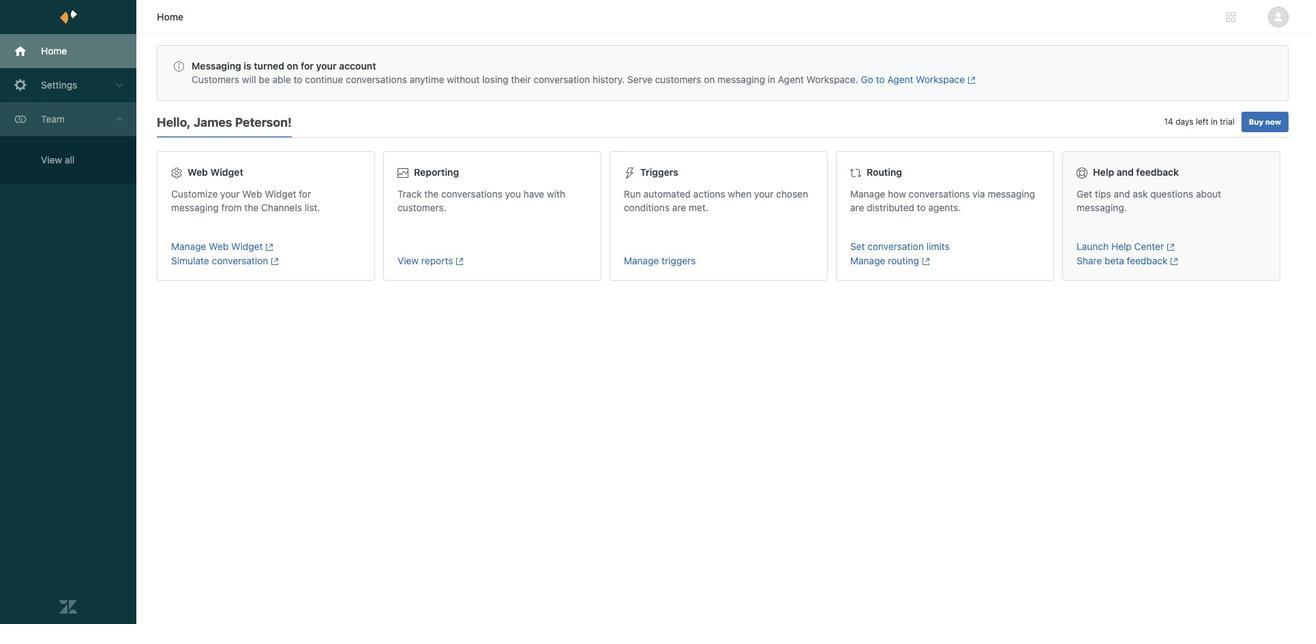 Task type: locate. For each thing, give the bounding box(es) containing it.
1 vertical spatial feedback
[[1127, 255, 1168, 267]]

distributed
[[867, 202, 914, 213]]

agent right go
[[887, 74, 913, 85]]

conversations up agents.
[[909, 188, 970, 200]]

2 horizontal spatial your
[[754, 188, 774, 200]]

and up ask
[[1117, 166, 1134, 178]]

have
[[524, 188, 544, 200]]

for
[[301, 60, 314, 72], [299, 188, 311, 200]]

1 vertical spatial for
[[299, 188, 311, 200]]

web up simulate conversation at the top left of page
[[209, 241, 229, 252]]

0 vertical spatial in
[[768, 74, 775, 85]]

0 horizontal spatial view
[[41, 154, 62, 166]]

on right customers
[[704, 74, 715, 85]]

messaging down 'customize'
[[171, 202, 219, 213]]

0 vertical spatial the
[[424, 188, 439, 200]]

1 horizontal spatial on
[[704, 74, 715, 85]]

0 horizontal spatial to
[[294, 74, 302, 85]]

web up channels at left
[[242, 188, 262, 200]]

and
[[1117, 166, 1134, 178], [1114, 188, 1130, 200]]

0 horizontal spatial are
[[672, 202, 686, 213]]

in
[[768, 74, 775, 85], [1211, 117, 1218, 127]]

widget
[[210, 166, 243, 178], [265, 188, 296, 200], [231, 241, 263, 252]]

0 vertical spatial for
[[301, 60, 314, 72]]

ask
[[1133, 188, 1148, 200]]

reports
[[421, 255, 453, 267]]

0 horizontal spatial in
[[768, 74, 775, 85]]

and left ask
[[1114, 188, 1130, 200]]

manage inside manage how conversations via messaging are distributed to agents.
[[850, 188, 885, 200]]

conversation for simulate conversation
[[212, 255, 268, 267]]

manage left 'triggers'
[[624, 255, 659, 267]]

0 horizontal spatial the
[[244, 202, 259, 213]]

widget up customize your web widget for messaging from the channels list.
[[210, 166, 243, 178]]

triggers
[[662, 255, 696, 267]]

the right from
[[244, 202, 259, 213]]

on
[[287, 60, 298, 72], [704, 74, 715, 85]]

messaging.
[[1077, 202, 1127, 213]]

to
[[294, 74, 302, 85], [876, 74, 885, 85], [917, 202, 926, 213]]

0 vertical spatial conversation
[[534, 74, 590, 85]]

routing
[[888, 255, 919, 267]]

manage for manage how conversations via messaging are distributed to agents.
[[850, 188, 885, 200]]

2 horizontal spatial messaging
[[988, 188, 1035, 200]]

to right go
[[876, 74, 885, 85]]

widget up the simulate conversation link
[[231, 241, 263, 252]]

conversations down the account
[[346, 74, 407, 85]]

all
[[65, 154, 75, 166]]

1 vertical spatial view
[[398, 255, 419, 267]]

your inside customize your web widget for messaging from the channels list.
[[220, 188, 240, 200]]

feedback
[[1136, 166, 1179, 178], [1127, 255, 1168, 267]]

your
[[316, 60, 337, 72], [220, 188, 240, 200], [754, 188, 774, 200]]

hello,
[[157, 115, 191, 130]]

the
[[424, 188, 439, 200], [244, 202, 259, 213]]

0 horizontal spatial messaging
[[171, 202, 219, 213]]

to right able
[[294, 74, 302, 85]]

conversation right their
[[534, 74, 590, 85]]

view for view reports
[[398, 255, 419, 267]]

left
[[1196, 117, 1209, 127]]

1 horizontal spatial web
[[209, 241, 229, 252]]

are down automated
[[672, 202, 686, 213]]

view left reports
[[398, 255, 419, 267]]

feedback down center
[[1127, 255, 1168, 267]]

manage triggers link
[[624, 255, 813, 267]]

in right left
[[1211, 117, 1218, 127]]

buy now
[[1249, 117, 1281, 126]]

buy now button
[[1242, 112, 1289, 132]]

conversation for set conversation limits
[[868, 241, 924, 252]]

met.
[[689, 202, 708, 213]]

the inside the track the conversations you have with customers.
[[424, 188, 439, 200]]

help up tips
[[1093, 166, 1114, 178]]

with
[[547, 188, 565, 200]]

2 vertical spatial conversation
[[212, 255, 268, 267]]

1 vertical spatial conversation
[[868, 241, 924, 252]]

feedback for help and feedback
[[1136, 166, 1179, 178]]

2 horizontal spatial conversation
[[868, 241, 924, 252]]

conversations for manage how conversations via messaging are distributed to agents.
[[909, 188, 970, 200]]

automated
[[644, 188, 691, 200]]

conversation
[[534, 74, 590, 85], [868, 241, 924, 252], [212, 255, 268, 267]]

customers.
[[398, 202, 447, 213]]

messaging is turned on for your account
[[192, 60, 376, 72]]

14 days left in trial
[[1164, 117, 1235, 127]]

about
[[1196, 188, 1221, 200]]

manage up 'distributed'
[[850, 188, 885, 200]]

set conversation limits link
[[850, 241, 1040, 252]]

your inside run automated actions when your chosen conditions are met.
[[754, 188, 774, 200]]

0 horizontal spatial your
[[220, 188, 240, 200]]

0 vertical spatial and
[[1117, 166, 1134, 178]]

1 horizontal spatial view
[[398, 255, 419, 267]]

run
[[624, 188, 641, 200]]

conversation down manage web widget
[[212, 255, 268, 267]]

actions
[[693, 188, 725, 200]]

1 vertical spatial in
[[1211, 117, 1218, 127]]

without
[[447, 74, 480, 85]]

view all
[[41, 154, 75, 166]]

are left 'distributed'
[[850, 202, 864, 213]]

for inside customize your web widget for messaging from the channels list.
[[299, 188, 311, 200]]

conversations left you
[[441, 188, 502, 200]]

help up share beta feedback
[[1111, 241, 1132, 252]]

1 horizontal spatial the
[[424, 188, 439, 200]]

go
[[861, 74, 873, 85]]

are
[[672, 202, 686, 213], [850, 202, 864, 213]]

1 horizontal spatial messaging
[[718, 74, 765, 85]]

anytime
[[410, 74, 444, 85]]

feedback up questions
[[1136, 166, 1179, 178]]

1 vertical spatial and
[[1114, 188, 1130, 200]]

manage up simulate
[[171, 241, 206, 252]]

0 vertical spatial feedback
[[1136, 166, 1179, 178]]

1 are from the left
[[672, 202, 686, 213]]

for up continue
[[301, 60, 314, 72]]

1 horizontal spatial your
[[316, 60, 337, 72]]

1 vertical spatial the
[[244, 202, 259, 213]]

agent left workspace.
[[778, 74, 804, 85]]

view
[[41, 154, 62, 166], [398, 255, 419, 267]]

view reports
[[398, 255, 453, 267]]

manage
[[850, 188, 885, 200], [171, 241, 206, 252], [624, 255, 659, 267], [850, 255, 885, 267]]

on up able
[[287, 60, 298, 72]]

your up from
[[220, 188, 240, 200]]

get tips and ask questions about messaging.
[[1077, 188, 1221, 213]]

conversations
[[346, 74, 407, 85], [441, 188, 502, 200], [909, 188, 970, 200]]

1 vertical spatial widget
[[265, 188, 296, 200]]

0 horizontal spatial home
[[41, 45, 67, 57]]

view left all
[[41, 154, 62, 166]]

2 vertical spatial messaging
[[171, 202, 219, 213]]

1 horizontal spatial in
[[1211, 117, 1218, 127]]

messaging right via
[[988, 188, 1035, 200]]

in left workspace.
[[768, 74, 775, 85]]

messaging right customers
[[718, 74, 765, 85]]

0 vertical spatial home
[[157, 11, 183, 23]]

1 vertical spatial messaging
[[988, 188, 1035, 200]]

conversations inside the track the conversations you have with customers.
[[441, 188, 502, 200]]

how
[[888, 188, 906, 200]]

1 horizontal spatial agent
[[887, 74, 913, 85]]

1 vertical spatial web
[[242, 188, 262, 200]]

is
[[244, 60, 251, 72]]

2 horizontal spatial conversations
[[909, 188, 970, 200]]

1 horizontal spatial conversation
[[534, 74, 590, 85]]

0 horizontal spatial web
[[188, 166, 208, 178]]

will
[[242, 74, 256, 85]]

home
[[157, 11, 183, 23], [41, 45, 67, 57]]

track
[[398, 188, 422, 200]]

0 vertical spatial on
[[287, 60, 298, 72]]

your up continue
[[316, 60, 337, 72]]

2 horizontal spatial web
[[242, 188, 262, 200]]

history.
[[593, 74, 625, 85]]

messaging inside customize your web widget for messaging from the channels list.
[[171, 202, 219, 213]]

for up list.
[[299, 188, 311, 200]]

1 horizontal spatial are
[[850, 202, 864, 213]]

to left agents.
[[917, 202, 926, 213]]

manage web widget
[[171, 241, 263, 252]]

conversations inside manage how conversations via messaging are distributed to agents.
[[909, 188, 970, 200]]

conversation up routing
[[868, 241, 924, 252]]

share
[[1077, 255, 1102, 267]]

the up customers.
[[424, 188, 439, 200]]

2 horizontal spatial to
[[917, 202, 926, 213]]

your right when on the right top
[[754, 188, 774, 200]]

1 horizontal spatial conversations
[[441, 188, 502, 200]]

1 horizontal spatial to
[[876, 74, 885, 85]]

conditions
[[624, 202, 670, 213]]

web
[[188, 166, 208, 178], [242, 188, 262, 200], [209, 241, 229, 252]]

0 vertical spatial view
[[41, 154, 62, 166]]

for for widget
[[299, 188, 311, 200]]

0 horizontal spatial agent
[[778, 74, 804, 85]]

manage for manage triggers
[[624, 255, 659, 267]]

widget up channels at left
[[265, 188, 296, 200]]

2 are from the left
[[850, 202, 864, 213]]

peterson!
[[235, 115, 292, 130]]

help
[[1093, 166, 1114, 178], [1111, 241, 1132, 252]]

from
[[221, 202, 242, 213]]

messaging
[[718, 74, 765, 85], [988, 188, 1035, 200], [171, 202, 219, 213]]

1 vertical spatial on
[[704, 74, 715, 85]]

widget inside customize your web widget for messaging from the channels list.
[[265, 188, 296, 200]]

0 vertical spatial messaging
[[718, 74, 765, 85]]

0 horizontal spatial conversation
[[212, 255, 268, 267]]

manage for manage routing
[[850, 255, 885, 267]]

go to agent workspace
[[861, 74, 965, 85]]

web up 'customize'
[[188, 166, 208, 178]]

manage down set
[[850, 255, 885, 267]]



Task type: describe. For each thing, give the bounding box(es) containing it.
workspace
[[916, 74, 965, 85]]

0 vertical spatial help
[[1093, 166, 1114, 178]]

0 vertical spatial web
[[188, 166, 208, 178]]

help and feedback
[[1093, 166, 1179, 178]]

1 horizontal spatial home
[[157, 11, 183, 23]]

trial
[[1220, 117, 1235, 127]]

manage how conversations via messaging are distributed to agents.
[[850, 188, 1035, 213]]

turned
[[254, 60, 284, 72]]

1 vertical spatial help
[[1111, 241, 1132, 252]]

set conversation limits
[[850, 241, 950, 252]]

beta
[[1105, 255, 1124, 267]]

center
[[1134, 241, 1164, 252]]

manage routing
[[850, 255, 919, 267]]

1 vertical spatial home
[[41, 45, 67, 57]]

share beta feedback
[[1077, 255, 1168, 267]]

customize
[[171, 188, 218, 200]]

set
[[850, 241, 865, 252]]

agents.
[[928, 202, 961, 213]]

track the conversations you have with customers.
[[398, 188, 565, 213]]

manage routing link
[[850, 255, 1040, 267]]

are inside manage how conversations via messaging are distributed to agents.
[[850, 202, 864, 213]]

workspace.
[[807, 74, 858, 85]]

when
[[728, 188, 752, 200]]

messaging inside manage how conversations via messaging are distributed to agents.
[[988, 188, 1035, 200]]

view for view all
[[41, 154, 62, 166]]

their
[[511, 74, 531, 85]]

go to agent workspace link
[[861, 74, 976, 85]]

14
[[1164, 117, 1173, 127]]

able
[[272, 74, 291, 85]]

view reports link
[[398, 255, 587, 267]]

for for on
[[301, 60, 314, 72]]

launch help center link
[[1077, 241, 1266, 252]]

simulate conversation
[[171, 255, 268, 267]]

0 vertical spatial widget
[[210, 166, 243, 178]]

chosen
[[776, 188, 808, 200]]

1 agent from the left
[[778, 74, 804, 85]]

2 agent from the left
[[887, 74, 913, 85]]

continue
[[305, 74, 343, 85]]

reporting
[[414, 166, 459, 178]]

2 vertical spatial web
[[209, 241, 229, 252]]

are inside run automated actions when your chosen conditions are met.
[[672, 202, 686, 213]]

web inside customize your web widget for messaging from the channels list.
[[242, 188, 262, 200]]

to inside manage how conversations via messaging are distributed to agents.
[[917, 202, 926, 213]]

team
[[41, 113, 65, 125]]

james
[[194, 115, 232, 130]]

customers will be able to continue conversations anytime without losing their conversation history. serve customers on messaging in agent workspace.
[[192, 74, 861, 85]]

web widget
[[188, 166, 243, 178]]

list.
[[305, 202, 320, 213]]

via
[[973, 188, 985, 200]]

0 horizontal spatial on
[[287, 60, 298, 72]]

you
[[505, 188, 521, 200]]

hello, james peterson!
[[157, 115, 292, 130]]

conversations for track the conversations you have with customers.
[[441, 188, 502, 200]]

days
[[1176, 117, 1194, 127]]

the inside customize your web widget for messaging from the channels list.
[[244, 202, 259, 213]]

share beta feedback link
[[1077, 255, 1266, 267]]

channels
[[261, 202, 302, 213]]

launch
[[1077, 241, 1109, 252]]

limits
[[927, 241, 950, 252]]

simulate
[[171, 255, 209, 267]]

manage triggers
[[624, 255, 696, 267]]

account
[[339, 60, 376, 72]]

triggers
[[640, 166, 678, 178]]

and inside get tips and ask questions about messaging.
[[1114, 188, 1130, 200]]

customers
[[192, 74, 239, 85]]

feedback for share beta feedback
[[1127, 255, 1168, 267]]

now
[[1266, 117, 1281, 126]]

run automated actions when your chosen conditions are met.
[[624, 188, 808, 213]]

simulate conversation link
[[171, 255, 361, 267]]

losing
[[482, 74, 508, 85]]

2 vertical spatial widget
[[231, 241, 263, 252]]

launch help center
[[1077, 241, 1164, 252]]

messaging
[[192, 60, 241, 72]]

routing
[[867, 166, 902, 178]]

buy
[[1249, 117, 1264, 126]]

manage for manage web widget
[[171, 241, 206, 252]]

get
[[1077, 188, 1092, 200]]

customize your web widget for messaging from the channels list.
[[171, 188, 320, 213]]

serve
[[627, 74, 653, 85]]

manage web widget link
[[171, 241, 361, 252]]

0 horizontal spatial conversations
[[346, 74, 407, 85]]

tips
[[1095, 188, 1111, 200]]

be
[[259, 74, 270, 85]]

customers
[[655, 74, 701, 85]]

zendesk products image
[[1226, 12, 1236, 22]]

questions
[[1150, 188, 1193, 200]]



Task type: vqa. For each thing, say whether or not it's contained in the screenshot.
topmost And
yes



